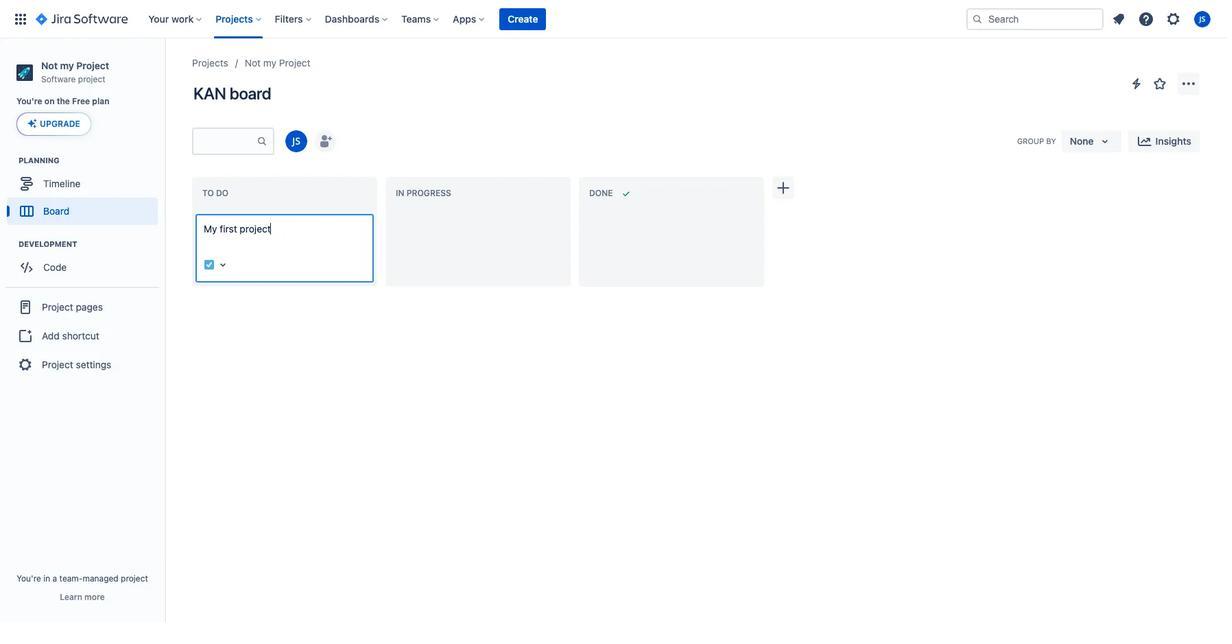 Task type: describe. For each thing, give the bounding box(es) containing it.
board
[[43, 205, 69, 217]]

project inside 'link'
[[42, 301, 73, 313]]

search image
[[972, 13, 983, 24]]

group by
[[1018, 137, 1057, 146]]

insights
[[1156, 135, 1192, 147]]

your work
[[148, 13, 194, 24]]

task image
[[204, 259, 215, 270]]

project settings
[[42, 359, 111, 371]]

project inside not my project software project
[[78, 74, 105, 84]]

projects for projects popup button
[[216, 13, 253, 24]]

kan board
[[194, 84, 271, 103]]

development image
[[2, 236, 19, 253]]

a
[[53, 574, 57, 584]]

Search field
[[967, 8, 1104, 30]]

none
[[1070, 135, 1094, 147]]

group
[[1018, 137, 1045, 146]]

star kan board image
[[1152, 75, 1169, 92]]

add
[[42, 330, 60, 342]]

projects for the projects link
[[192, 57, 228, 69]]

apps
[[453, 13, 477, 24]]

group containing project pages
[[5, 287, 159, 385]]

notifications image
[[1111, 11, 1128, 27]]

more image
[[1181, 75, 1198, 92]]

project down filters popup button
[[279, 57, 311, 69]]

shortcut
[[62, 330, 99, 342]]

software
[[41, 74, 76, 84]]

work
[[172, 13, 194, 24]]

planning image
[[2, 153, 19, 169]]

managed
[[83, 574, 119, 584]]

learn
[[60, 592, 82, 603]]

create button
[[500, 8, 547, 30]]

settings image
[[1166, 11, 1182, 27]]

not my project link
[[245, 55, 311, 71]]

to do
[[202, 188, 229, 198]]

project down add
[[42, 359, 73, 371]]

project inside not my project software project
[[76, 60, 109, 71]]

planning
[[19, 156, 60, 165]]

in progress
[[396, 188, 451, 198]]

create column image
[[776, 180, 792, 196]]

you're for you're in a team-managed project
[[17, 574, 41, 584]]

upgrade button
[[17, 113, 91, 135]]

insights image
[[1137, 133, 1153, 150]]

projects link
[[192, 55, 228, 71]]

add people image
[[317, 133, 334, 150]]

development
[[19, 240, 77, 249]]

my for not my project software project
[[60, 60, 74, 71]]

you're on the free plan
[[16, 96, 110, 107]]

jacob simon image
[[285, 130, 307, 152]]

none button
[[1062, 130, 1122, 152]]

Search this board text field
[[194, 129, 257, 154]]

create
[[508, 13, 538, 24]]

apps button
[[449, 8, 490, 30]]

add shortcut
[[42, 330, 99, 342]]



Task type: vqa. For each thing, say whether or not it's contained in the screenshot.
Application
no



Task type: locate. For each thing, give the bounding box(es) containing it.
not for not my project
[[245, 57, 261, 69]]

1 vertical spatial projects
[[192, 57, 228, 69]]

you're for you're on the free plan
[[16, 96, 42, 107]]

primary element
[[8, 0, 967, 38]]

my
[[263, 57, 277, 69], [60, 60, 74, 71]]

project up 'plan'
[[78, 74, 105, 84]]

my up software
[[60, 60, 74, 71]]

projects
[[216, 13, 253, 24], [192, 57, 228, 69]]

project pages
[[42, 301, 103, 313]]

0 vertical spatial project
[[78, 74, 105, 84]]

filters
[[275, 13, 303, 24]]

my inside not my project software project
[[60, 60, 74, 71]]

the
[[57, 96, 70, 107]]

dashboards
[[325, 13, 380, 24]]

you're left on
[[16, 96, 42, 107]]

appswitcher icon image
[[12, 11, 29, 27]]

projects up 'kan'
[[192, 57, 228, 69]]

banner containing your work
[[0, 0, 1228, 38]]

teams
[[402, 13, 431, 24]]

by
[[1047, 137, 1057, 146]]

automations menu button icon image
[[1129, 75, 1145, 92]]

plan
[[92, 96, 110, 107]]

0 horizontal spatial my
[[60, 60, 74, 71]]

What needs to be done? - Press the "Enter" key to submit or the "Escape" key to cancel. text field
[[204, 222, 366, 250]]

pages
[[76, 301, 103, 313]]

you're left in
[[17, 574, 41, 584]]

upgrade
[[40, 119, 80, 129]]

kan
[[194, 84, 226, 103]]

board
[[230, 84, 271, 103]]

development group
[[7, 239, 164, 286]]

learn more button
[[60, 592, 105, 603]]

project pages link
[[5, 293, 159, 323]]

project settings link
[[5, 350, 159, 380]]

not for not my project software project
[[41, 60, 58, 71]]

team-
[[59, 574, 83, 584]]

my for not my project
[[263, 57, 277, 69]]

teams button
[[397, 8, 445, 30]]

not up software
[[41, 60, 58, 71]]

free
[[72, 96, 90, 107]]

your
[[148, 13, 169, 24]]

help image
[[1139, 11, 1155, 27]]

not up board
[[245, 57, 261, 69]]

projects inside popup button
[[216, 13, 253, 24]]

0 horizontal spatial project
[[78, 74, 105, 84]]

in
[[396, 188, 405, 198]]

1 horizontal spatial my
[[263, 57, 277, 69]]

settings
[[76, 359, 111, 371]]

you're in a team-managed project
[[17, 574, 148, 584]]

dashboards button
[[321, 8, 393, 30]]

projects button
[[212, 8, 267, 30]]

to
[[202, 188, 214, 198]]

1 vertical spatial you're
[[17, 574, 41, 584]]

not
[[245, 57, 261, 69], [41, 60, 58, 71]]

code link
[[7, 254, 158, 282]]

0 horizontal spatial not
[[41, 60, 58, 71]]

0 vertical spatial projects
[[216, 13, 253, 24]]

not my project software project
[[41, 60, 109, 84]]

you're
[[16, 96, 42, 107], [17, 574, 41, 584]]

filters button
[[271, 8, 317, 30]]

1 horizontal spatial project
[[121, 574, 148, 584]]

your work button
[[144, 8, 207, 30]]

1 you're from the top
[[16, 96, 42, 107]]

board link
[[7, 198, 158, 225]]

in
[[43, 574, 50, 584]]

add shortcut button
[[5, 323, 159, 350]]

1 horizontal spatial not
[[245, 57, 261, 69]]

2 you're from the top
[[17, 574, 41, 584]]

banner
[[0, 0, 1228, 38]]

project up 'plan'
[[76, 60, 109, 71]]

not inside not my project software project
[[41, 60, 58, 71]]

sidebar navigation image
[[150, 55, 180, 82]]

group
[[5, 287, 159, 385]]

progress
[[407, 188, 451, 198]]

done
[[590, 188, 613, 198]]

project up add
[[42, 301, 73, 313]]

project right managed
[[121, 574, 148, 584]]

1 vertical spatial project
[[121, 574, 148, 584]]

on
[[45, 96, 55, 107]]

code
[[43, 261, 67, 273]]

planning group
[[7, 155, 164, 229]]

not my project
[[245, 57, 311, 69]]

timeline link
[[7, 170, 158, 198]]

project
[[279, 57, 311, 69], [76, 60, 109, 71], [42, 301, 73, 313], [42, 359, 73, 371]]

my up board
[[263, 57, 277, 69]]

your profile and settings image
[[1195, 11, 1211, 27]]

0 vertical spatial you're
[[16, 96, 42, 107]]

do
[[216, 188, 229, 198]]

timeline
[[43, 178, 81, 189]]

insights button
[[1129, 130, 1200, 152]]

jira software image
[[36, 11, 128, 27], [36, 11, 128, 27]]

project
[[78, 74, 105, 84], [121, 574, 148, 584]]

more
[[84, 592, 105, 603]]

projects up the projects link
[[216, 13, 253, 24]]

learn more
[[60, 592, 105, 603]]



